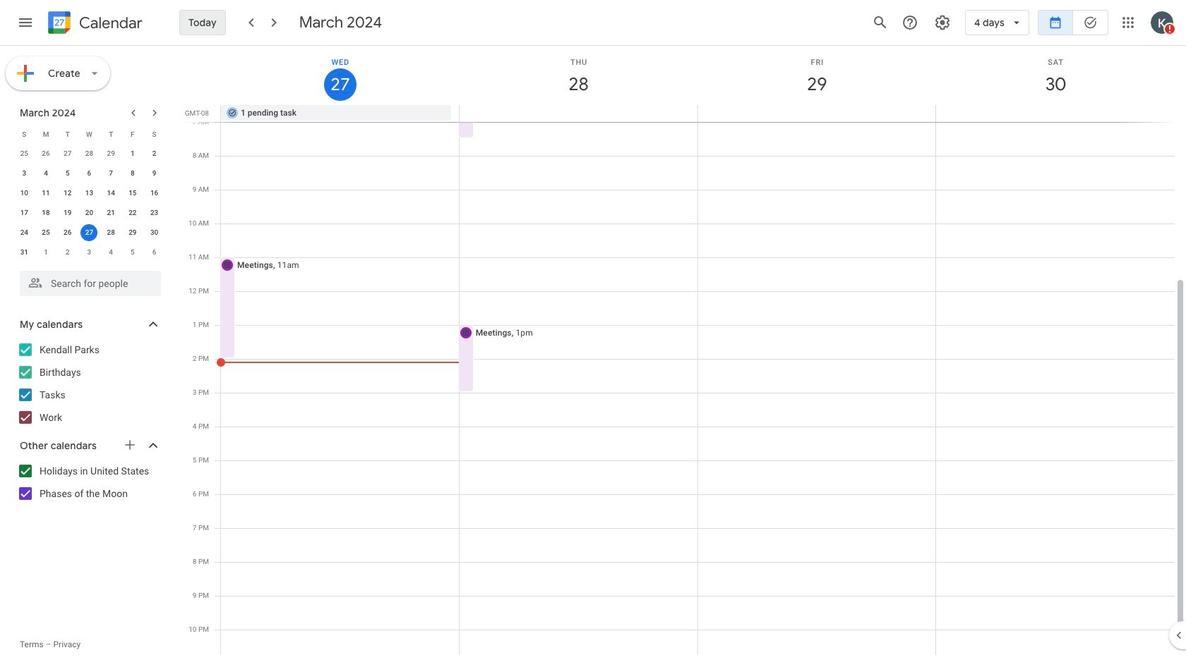 Task type: locate. For each thing, give the bounding box(es) containing it.
15 element
[[124, 185, 141, 202]]

row
[[215, 105, 1186, 122], [13, 124, 165, 144], [13, 144, 165, 164], [13, 164, 165, 184], [13, 184, 165, 203], [13, 203, 165, 223], [13, 223, 165, 243], [13, 243, 165, 263]]

grid
[[181, 46, 1186, 656]]

march 2024 grid
[[13, 124, 165, 263]]

27, today element
[[81, 225, 98, 241]]

Search for people text field
[[28, 271, 153, 297]]

21 element
[[102, 205, 119, 222]]

2 element
[[146, 145, 163, 162]]

None search field
[[0, 265, 175, 297]]

other calendars list
[[3, 460, 175, 506]]

row group
[[13, 144, 165, 263]]

14 element
[[102, 185, 119, 202]]

heading
[[76, 14, 143, 31]]

16 element
[[146, 185, 163, 202]]

april 3 element
[[81, 244, 98, 261]]

1 element
[[124, 145, 141, 162]]

19 element
[[59, 205, 76, 222]]

february 29 element
[[102, 145, 119, 162]]

april 6 element
[[146, 244, 163, 261]]

cell inside 'march 2024' grid
[[78, 223, 100, 243]]

5 element
[[59, 165, 76, 182]]

cell
[[459, 105, 698, 122], [698, 105, 936, 122], [936, 105, 1174, 122], [78, 223, 100, 243]]

25 element
[[37, 225, 54, 241]]

29 element
[[124, 225, 141, 241]]

31 element
[[16, 244, 33, 261]]

17 element
[[16, 205, 33, 222]]

28 element
[[102, 225, 119, 241]]

april 5 element
[[124, 244, 141, 261]]

6 element
[[81, 165, 98, 182]]

april 4 element
[[102, 244, 119, 261]]

10 element
[[16, 185, 33, 202]]

add other calendars image
[[123, 438, 137, 453]]

main drawer image
[[17, 14, 34, 31]]



Task type: describe. For each thing, give the bounding box(es) containing it.
9 element
[[146, 165, 163, 182]]

13 element
[[81, 185, 98, 202]]

february 27 element
[[59, 145, 76, 162]]

3 element
[[16, 165, 33, 182]]

26 element
[[59, 225, 76, 241]]

my calendars list
[[3, 339, 175, 429]]

7 element
[[102, 165, 119, 182]]

february 26 element
[[37, 145, 54, 162]]

february 28 element
[[81, 145, 98, 162]]

april 2 element
[[59, 244, 76, 261]]

calendar element
[[45, 8, 143, 40]]

4 element
[[37, 165, 54, 182]]

22 element
[[124, 205, 141, 222]]

24 element
[[16, 225, 33, 241]]

30 element
[[146, 225, 163, 241]]

settings menu image
[[934, 14, 951, 31]]

april 1 element
[[37, 244, 54, 261]]

18 element
[[37, 205, 54, 222]]

12 element
[[59, 185, 76, 202]]

heading inside calendar element
[[76, 14, 143, 31]]

23 element
[[146, 205, 163, 222]]

february 25 element
[[16, 145, 33, 162]]

11 element
[[37, 185, 54, 202]]

20 element
[[81, 205, 98, 222]]

8 element
[[124, 165, 141, 182]]



Task type: vqa. For each thing, say whether or not it's contained in the screenshot.
the bottom View Options
no



